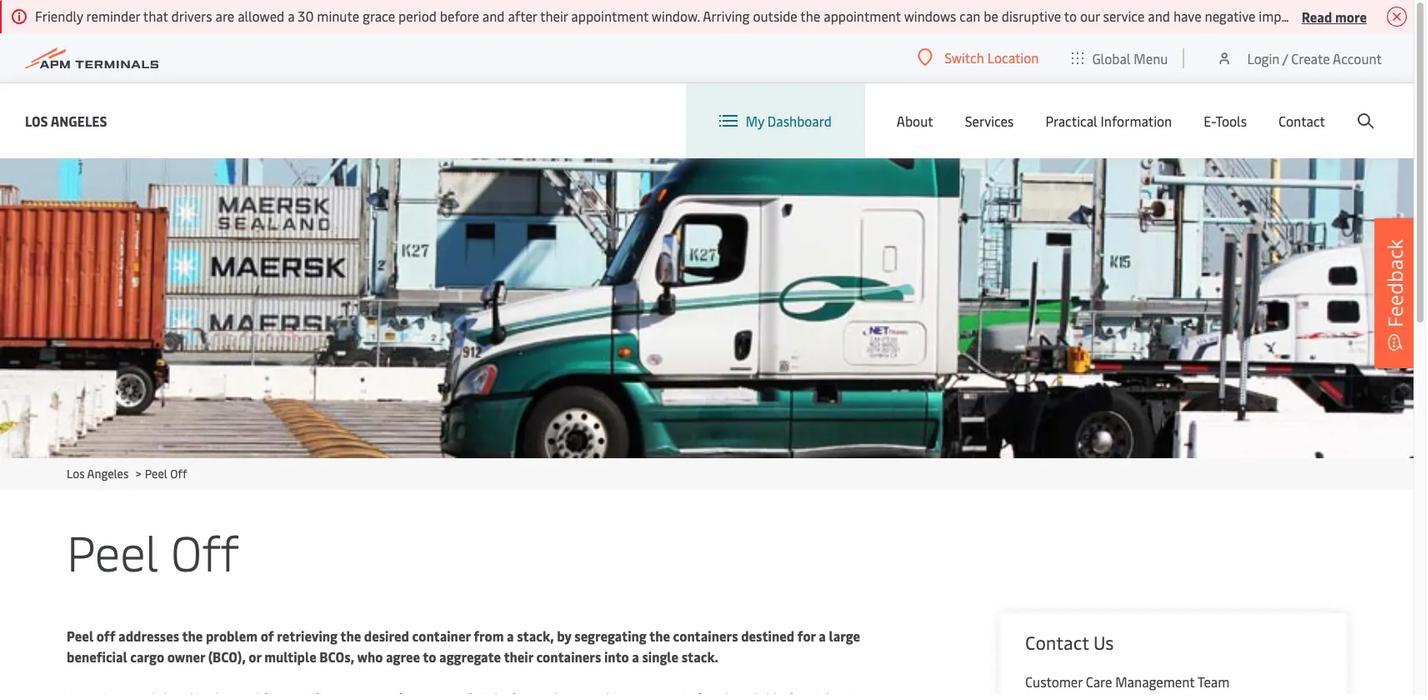 Task type: locate. For each thing, give the bounding box(es) containing it.
to left our
[[1064, 7, 1077, 25]]

drivers right on
[[1328, 7, 1369, 25]]

contact down login / create account link
[[1279, 112, 1325, 130]]

0 horizontal spatial drivers
[[171, 7, 212, 25]]

can
[[960, 7, 980, 25]]

arriving
[[703, 7, 750, 25]]

have
[[1173, 7, 1202, 25]]

information
[[1101, 112, 1172, 130]]

period
[[398, 7, 437, 25]]

angeles for los angeles > peel off
[[87, 466, 129, 482]]

addresses
[[118, 627, 179, 645]]

e-tools button
[[1204, 83, 1247, 158]]

and left 'after'
[[482, 7, 505, 25]]

peel left off
[[67, 627, 93, 645]]

drivers left are on the top left of page
[[171, 7, 212, 25]]

be
[[984, 7, 998, 25]]

and
[[482, 7, 505, 25], [1148, 7, 1170, 25]]

global menu
[[1092, 49, 1168, 67]]

after
[[508, 7, 537, 25]]

1 vertical spatial contact
[[1025, 630, 1089, 655]]

cargo
[[130, 648, 164, 666]]

read more button
[[1302, 6, 1367, 27]]

1 horizontal spatial who
[[1372, 7, 1397, 25]]

appointment left window.
[[571, 7, 648, 25]]

who down desired
[[357, 648, 383, 666]]

read more
[[1302, 7, 1367, 25]]

drivers
[[171, 7, 212, 25], [1328, 7, 1369, 25]]

2 vertical spatial peel
[[67, 627, 93, 645]]

friendly reminder that drivers are allowed a 30 minute grace period before and after their appointment window. arriving outside the appointment windows can be disruptive to our service and have negative impacts on drivers who arriv
[[35, 7, 1426, 25]]

login
[[1247, 49, 1280, 67]]

the right outside
[[800, 7, 820, 25]]

1 horizontal spatial to
[[1064, 7, 1077, 25]]

e-tools
[[1204, 112, 1247, 130]]

who
[[1372, 7, 1397, 25], [357, 648, 383, 666]]

their
[[540, 7, 568, 25], [504, 648, 533, 666]]

their inside peel off addresses the problem of retrieving the desired container from a stack, by segregating the containers destined for a large beneficial cargo owner (bco), or multiple bcos, who agree to aggregate their containers into a single stack.
[[504, 648, 533, 666]]

care
[[1086, 673, 1112, 691]]

peel inside peel off addresses the problem of retrieving the desired container from a stack, by segregating the containers destined for a large beneficial cargo owner (bco), or multiple bcos, who agree to aggregate their containers into a single stack.
[[67, 627, 93, 645]]

0 horizontal spatial appointment
[[571, 7, 648, 25]]

who inside peel off addresses the problem of retrieving the desired container from a stack, by segregating the containers destined for a large beneficial cargo owner (bco), or multiple bcos, who agree to aggregate their containers into a single stack.
[[357, 648, 383, 666]]

1 vertical spatial los
[[67, 466, 85, 482]]

2 drivers from the left
[[1328, 7, 1369, 25]]

tools
[[1216, 112, 1247, 130]]

my
[[746, 112, 764, 130]]

0 vertical spatial los
[[25, 111, 48, 130]]

0 vertical spatial angeles
[[51, 111, 107, 130]]

the up bcos,
[[340, 627, 361, 645]]

a
[[288, 7, 295, 25], [507, 627, 514, 645], [819, 627, 826, 645], [632, 648, 639, 666]]

peel for off
[[67, 627, 93, 645]]

management
[[1115, 673, 1195, 691]]

0 vertical spatial los angeles link
[[25, 110, 107, 131]]

1 vertical spatial their
[[504, 648, 533, 666]]

services
[[965, 112, 1014, 130]]

peel for off
[[67, 518, 159, 584]]

customer care management team
[[1025, 673, 1230, 691]]

2 off from the top
[[171, 518, 239, 584]]

0 horizontal spatial their
[[504, 648, 533, 666]]

off
[[170, 466, 187, 482], [171, 518, 239, 584]]

close alert image
[[1387, 7, 1407, 27]]

containers
[[673, 627, 738, 645], [536, 648, 601, 666]]

1 vertical spatial off
[[171, 518, 239, 584]]

login / create account
[[1247, 49, 1382, 67]]

contact
[[1279, 112, 1325, 130], [1025, 630, 1089, 655]]

off
[[96, 627, 115, 645]]

outside
[[753, 7, 797, 25]]

disruptive
[[1002, 7, 1061, 25]]

destined
[[741, 627, 794, 645]]

1 horizontal spatial drivers
[[1328, 7, 1369, 25]]

about button
[[897, 83, 933, 158]]

aggregate
[[439, 648, 501, 666]]

the
[[800, 7, 820, 25], [182, 627, 203, 645], [340, 627, 361, 645], [649, 627, 670, 645]]

0 vertical spatial off
[[170, 466, 187, 482]]

impacts
[[1259, 7, 1306, 25]]

0 vertical spatial contact
[[1279, 112, 1325, 130]]

their right 'after'
[[540, 7, 568, 25]]

who left arriv in the top right of the page
[[1372, 7, 1397, 25]]

allowed
[[238, 7, 284, 25]]

0 horizontal spatial and
[[482, 7, 505, 25]]

us
[[1093, 630, 1114, 655]]

angeles
[[51, 111, 107, 130], [87, 466, 129, 482]]

1 vertical spatial angeles
[[87, 466, 129, 482]]

peel off addresses the problem of retrieving the desired container from a stack, by segregating the containers destined for a large beneficial cargo owner (bco), or multiple bcos, who agree to aggregate their containers into a single stack.
[[67, 627, 860, 666]]

stack.
[[682, 648, 718, 666]]

0 horizontal spatial los
[[25, 111, 48, 130]]

menu
[[1134, 49, 1168, 67]]

1 and from the left
[[482, 7, 505, 25]]

1 vertical spatial containers
[[536, 648, 601, 666]]

reminder
[[86, 7, 140, 25]]

minute
[[317, 7, 359, 25]]

their down stack,
[[504, 648, 533, 666]]

1 vertical spatial peel
[[67, 518, 159, 584]]

contact up customer
[[1025, 630, 1089, 655]]

1 horizontal spatial los
[[67, 466, 85, 482]]

los
[[25, 111, 48, 130], [67, 466, 85, 482]]

peel
[[145, 466, 167, 482], [67, 518, 159, 584], [67, 627, 93, 645]]

1 horizontal spatial and
[[1148, 7, 1170, 25]]

that
[[143, 7, 168, 25]]

practical information button
[[1046, 83, 1172, 158]]

before
[[440, 7, 479, 25]]

1 horizontal spatial appointment
[[824, 7, 901, 25]]

1 vertical spatial to
[[423, 648, 436, 666]]

0 vertical spatial their
[[540, 7, 568, 25]]

peel down los angeles > peel off
[[67, 518, 159, 584]]

1 horizontal spatial containers
[[673, 627, 738, 645]]

0 horizontal spatial to
[[423, 648, 436, 666]]

1 vertical spatial who
[[357, 648, 383, 666]]

to down container
[[423, 648, 436, 666]]

0 vertical spatial who
[[1372, 7, 1397, 25]]

contact for contact
[[1279, 112, 1325, 130]]

appointment
[[571, 7, 648, 25], [824, 7, 901, 25]]

1 horizontal spatial contact
[[1279, 112, 1325, 130]]

containers down by
[[536, 648, 601, 666]]

peel right >
[[145, 466, 167, 482]]

and left have
[[1148, 7, 1170, 25]]

0 horizontal spatial who
[[357, 648, 383, 666]]

2 appointment from the left
[[824, 7, 901, 25]]

appointment left windows
[[824, 7, 901, 25]]

0 horizontal spatial contact
[[1025, 630, 1089, 655]]

are
[[215, 7, 234, 25]]

containers up stack.
[[673, 627, 738, 645]]

1 off from the top
[[170, 466, 187, 482]]



Task type: describe. For each thing, give the bounding box(es) containing it.
negative
[[1205, 7, 1256, 25]]

1 vertical spatial los angeles link
[[67, 466, 129, 482]]

a right "into"
[[632, 648, 639, 666]]

peel off
[[67, 518, 239, 584]]

customer
[[1025, 673, 1083, 691]]

into
[[604, 648, 629, 666]]

grace
[[363, 7, 395, 25]]

window.
[[652, 7, 700, 25]]

los angeles > peel off
[[67, 466, 187, 482]]

a right for
[[819, 627, 826, 645]]

desired
[[364, 627, 409, 645]]

single
[[642, 648, 679, 666]]

by
[[557, 627, 572, 645]]

owner
[[167, 648, 205, 666]]

service
[[1103, 7, 1145, 25]]

agree
[[386, 648, 420, 666]]

more
[[1335, 7, 1367, 25]]

los angeles
[[25, 111, 107, 130]]

0 vertical spatial containers
[[673, 627, 738, 645]]

a left 30
[[288, 7, 295, 25]]

e-
[[1204, 112, 1216, 130]]

retrieving
[[277, 627, 338, 645]]

global menu button
[[1056, 33, 1185, 83]]

0 horizontal spatial containers
[[536, 648, 601, 666]]

los for los angeles > peel off
[[67, 466, 85, 482]]

dashboard
[[767, 112, 832, 130]]

or
[[249, 648, 261, 666]]

stack,
[[517, 627, 554, 645]]

feedback button
[[1374, 218, 1416, 368]]

1 appointment from the left
[[571, 7, 648, 25]]

login / create account link
[[1216, 33, 1382, 83]]

the up owner
[[182, 627, 203, 645]]

beneficial
[[67, 648, 127, 666]]

0 vertical spatial to
[[1064, 7, 1077, 25]]

our
[[1080, 7, 1100, 25]]

arriv
[[1400, 7, 1426, 25]]

account
[[1333, 49, 1382, 67]]

contact us
[[1025, 630, 1114, 655]]

switch
[[945, 48, 984, 67]]

of
[[261, 627, 274, 645]]

for
[[797, 627, 816, 645]]

location
[[987, 48, 1039, 67]]

switch location button
[[918, 48, 1039, 67]]

create
[[1291, 49, 1330, 67]]

angeles for los angeles
[[51, 111, 107, 130]]

1 drivers from the left
[[171, 7, 212, 25]]

switch location
[[945, 48, 1039, 67]]

practical information
[[1046, 112, 1172, 130]]

services button
[[965, 83, 1014, 158]]

bcos,
[[319, 648, 354, 666]]

friendly
[[35, 7, 83, 25]]

windows
[[904, 7, 956, 25]]

large
[[829, 627, 860, 645]]

la orange image
[[0, 158, 1414, 458]]

a right the from
[[507, 627, 514, 645]]

the up single
[[649, 627, 670, 645]]

read
[[1302, 7, 1332, 25]]

/
[[1283, 49, 1288, 67]]

my dashboard
[[746, 112, 832, 130]]

to inside peel off addresses the problem of retrieving the desired container from a stack, by segregating the containers destined for a large beneficial cargo owner (bco), or multiple bcos, who agree to aggregate their containers into a single stack.
[[423, 648, 436, 666]]

30
[[298, 7, 314, 25]]

team
[[1198, 673, 1230, 691]]

segregating
[[575, 627, 647, 645]]

2 and from the left
[[1148, 7, 1170, 25]]

multiple
[[264, 648, 317, 666]]

practical
[[1046, 112, 1097, 130]]

(bco),
[[208, 648, 246, 666]]

1 horizontal spatial their
[[540, 7, 568, 25]]

>
[[136, 466, 142, 482]]

contact button
[[1279, 83, 1325, 158]]

from
[[474, 627, 504, 645]]

global
[[1092, 49, 1131, 67]]

contact for contact us
[[1025, 630, 1089, 655]]

0 vertical spatial peel
[[145, 466, 167, 482]]

about
[[897, 112, 933, 130]]

feedback
[[1381, 239, 1409, 327]]

my dashboard button
[[719, 83, 832, 158]]

los for los angeles
[[25, 111, 48, 130]]

container
[[412, 627, 471, 645]]

on
[[1310, 7, 1325, 25]]

problem
[[206, 627, 258, 645]]



Task type: vqa. For each thing, say whether or not it's contained in the screenshot.
the bottom their
yes



